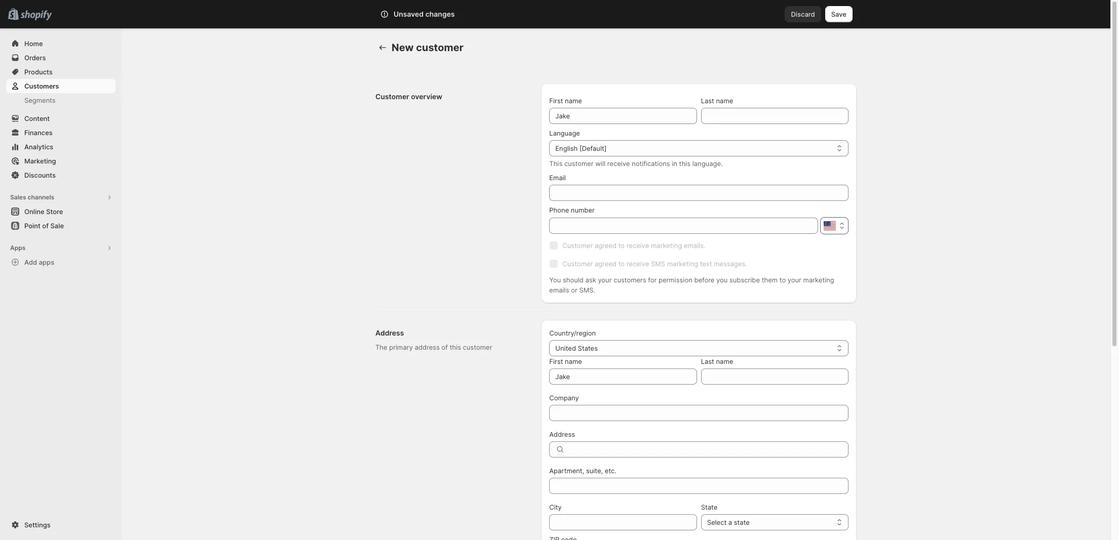Task type: locate. For each thing, give the bounding box(es) containing it.
city
[[550, 504, 562, 512]]

0 vertical spatial first name
[[550, 97, 582, 105]]

customer agreed to receive sms marketing text messages.
[[563, 260, 748, 268]]

1 first name from the top
[[550, 97, 582, 105]]

of right address
[[442, 344, 448, 352]]

your right ask
[[598, 276, 612, 284]]

united states (+1) image
[[824, 222, 836, 231]]

last
[[701, 97, 715, 105], [701, 358, 715, 366]]

0 vertical spatial customer
[[376, 92, 409, 101]]

customer right address
[[463, 344, 492, 352]]

1 vertical spatial last name
[[701, 358, 734, 366]]

marketing
[[651, 242, 682, 250], [667, 260, 699, 268], [804, 276, 835, 284]]

sale
[[50, 222, 64, 230]]

first name
[[550, 97, 582, 105], [550, 358, 582, 366]]

english
[[556, 144, 578, 153]]

united
[[556, 345, 576, 353]]

of left sale
[[42, 222, 49, 230]]

1 agreed from the top
[[595, 242, 617, 250]]

0 vertical spatial customer
[[416, 42, 464, 54]]

0 vertical spatial last name
[[701, 97, 734, 105]]

0 vertical spatial first
[[550, 97, 563, 105]]

1 vertical spatial marketing
[[667, 260, 699, 268]]

last name for company
[[701, 358, 734, 366]]

0 vertical spatial receive
[[608, 160, 630, 168]]

Last name text field
[[701, 108, 849, 124], [701, 369, 849, 385]]

1 last name from the top
[[701, 97, 734, 105]]

First name text field
[[550, 369, 697, 385]]

this right address
[[450, 344, 461, 352]]

number
[[571, 206, 595, 214]]

1 horizontal spatial of
[[442, 344, 448, 352]]

marketing up sms
[[651, 242, 682, 250]]

this right the in
[[680, 160, 691, 168]]

2 vertical spatial marketing
[[804, 276, 835, 284]]

customer down the search
[[416, 42, 464, 54]]

discounts
[[24, 171, 56, 179]]

2 last name from the top
[[701, 358, 734, 366]]

1 vertical spatial of
[[442, 344, 448, 352]]

address down company
[[550, 431, 575, 439]]

marketing up permission
[[667, 260, 699, 268]]

channels
[[28, 194, 54, 201]]

unsaved
[[394, 10, 424, 18]]

1 vertical spatial last
[[701, 358, 715, 366]]

point of sale button
[[0, 219, 122, 233]]

0 horizontal spatial this
[[450, 344, 461, 352]]

1 vertical spatial last name text field
[[701, 369, 849, 385]]

to for marketing
[[619, 242, 625, 250]]

your
[[598, 276, 612, 284], [788, 276, 802, 284]]

content link
[[6, 112, 116, 126]]

english [default]
[[556, 144, 607, 153]]

1 vertical spatial address
[[550, 431, 575, 439]]

2 vertical spatial receive
[[627, 260, 650, 268]]

products
[[24, 68, 53, 76]]

email
[[550, 174, 566, 182]]

1 first from the top
[[550, 97, 563, 105]]

0 vertical spatial last name text field
[[701, 108, 849, 124]]

to for sms
[[619, 260, 625, 268]]

1 last name text field from the top
[[701, 108, 849, 124]]

add apps
[[24, 259, 54, 267]]

text
[[700, 260, 712, 268]]

0 vertical spatial address
[[376, 329, 404, 338]]

apps
[[10, 244, 25, 252]]

phone
[[550, 206, 569, 214]]

1 vertical spatial first
[[550, 358, 563, 366]]

etc.
[[605, 467, 617, 475]]

this customer will receive notifications in this language.
[[550, 160, 723, 168]]

first for language
[[550, 97, 563, 105]]

address up the
[[376, 329, 404, 338]]

customer
[[376, 92, 409, 101], [563, 242, 593, 250], [563, 260, 593, 268]]

sms.
[[580, 286, 596, 295]]

apartment, suite, etc.
[[550, 467, 617, 475]]

2 last from the top
[[701, 358, 715, 366]]

receive up customers
[[627, 260, 650, 268]]

receive for marketing
[[627, 242, 650, 250]]

1 vertical spatial receive
[[627, 242, 650, 250]]

name
[[565, 97, 582, 105], [717, 97, 734, 105], [565, 358, 582, 366], [717, 358, 734, 366]]

orders link
[[6, 51, 116, 65]]

0 horizontal spatial of
[[42, 222, 49, 230]]

customers link
[[6, 79, 116, 93]]

0 horizontal spatial your
[[598, 276, 612, 284]]

2 first name from the top
[[550, 358, 582, 366]]

messages.
[[714, 260, 748, 268]]

2 vertical spatial to
[[780, 276, 786, 284]]

receive right the 'will'
[[608, 160, 630, 168]]

1 vertical spatial customer
[[565, 160, 594, 168]]

save
[[832, 10, 847, 18]]

for
[[649, 276, 657, 284]]

subscribe
[[730, 276, 760, 284]]

1 vertical spatial customer
[[563, 242, 593, 250]]

0 horizontal spatial address
[[376, 329, 404, 338]]

marketing inside the you should ask your customers for permission before you subscribe them to your marketing emails or sms.
[[804, 276, 835, 284]]

first
[[550, 97, 563, 105], [550, 358, 563, 366]]

0 vertical spatial last
[[701, 97, 715, 105]]

0 vertical spatial marketing
[[651, 242, 682, 250]]

2 first from the top
[[550, 358, 563, 366]]

customers
[[24, 82, 59, 90]]

marketing
[[24, 157, 56, 165]]

receive up "customer agreed to receive sms marketing text messages."
[[627, 242, 650, 250]]

orders
[[24, 54, 46, 62]]

first down the 'united'
[[550, 358, 563, 366]]

first name down the 'united'
[[550, 358, 582, 366]]

agreed
[[595, 242, 617, 250], [595, 260, 617, 268]]

marketing right them
[[804, 276, 835, 284]]

receive for sms
[[627, 260, 650, 268]]

select
[[707, 519, 727, 527]]

1 last from the top
[[701, 97, 715, 105]]

0 vertical spatial to
[[619, 242, 625, 250]]

1 vertical spatial to
[[619, 260, 625, 268]]

add apps button
[[6, 255, 116, 270]]

2 vertical spatial customer
[[563, 260, 593, 268]]

customer down the english [default]
[[565, 160, 594, 168]]

home link
[[6, 36, 116, 51]]

last name
[[701, 97, 734, 105], [701, 358, 734, 366]]

1 horizontal spatial your
[[788, 276, 802, 284]]

0 vertical spatial agreed
[[595, 242, 617, 250]]

address
[[376, 329, 404, 338], [550, 431, 575, 439]]

sms
[[651, 260, 666, 268]]

search
[[425, 10, 447, 18]]

2 agreed from the top
[[595, 260, 617, 268]]

apps button
[[6, 241, 116, 255]]

or
[[571, 286, 578, 295]]

state
[[734, 519, 750, 527]]

1 vertical spatial agreed
[[595, 260, 617, 268]]

2 vertical spatial customer
[[463, 344, 492, 352]]

your right them
[[788, 276, 802, 284]]

2 last name text field from the top
[[701, 369, 849, 385]]

1 horizontal spatial this
[[680, 160, 691, 168]]

point
[[24, 222, 40, 230]]

first name up language
[[550, 97, 582, 105]]

1 vertical spatial first name
[[550, 358, 582, 366]]

online store link
[[6, 205, 116, 219]]

receive for notifications
[[608, 160, 630, 168]]

discounts link
[[6, 168, 116, 182]]

to inside the you should ask your customers for permission before you subscribe them to your marketing emails or sms.
[[780, 276, 786, 284]]

first up language
[[550, 97, 563, 105]]

country/region
[[550, 329, 596, 338]]

0 vertical spatial of
[[42, 222, 49, 230]]

them
[[762, 276, 778, 284]]



Task type: describe. For each thing, give the bounding box(es) containing it.
0 vertical spatial this
[[680, 160, 691, 168]]

Address text field
[[570, 442, 849, 458]]

point of sale
[[24, 222, 64, 230]]

you
[[717, 276, 728, 284]]

last name text field for apartment, suite, etc.
[[701, 369, 849, 385]]

apps
[[39, 259, 54, 267]]

changes
[[426, 10, 455, 18]]

Apartment, suite, etc. text field
[[550, 479, 849, 495]]

content
[[24, 115, 50, 123]]

unsaved changes
[[394, 10, 455, 18]]

customer for customer agreed to receive sms marketing text messages.
[[563, 260, 593, 268]]

the primary address of this customer
[[376, 344, 492, 352]]

finances
[[24, 129, 53, 137]]

1 vertical spatial this
[[450, 344, 461, 352]]

select a state
[[707, 519, 750, 527]]

[default]
[[580, 144, 607, 153]]

language.
[[693, 160, 723, 168]]

agreed for customer agreed to receive marketing emails.
[[595, 242, 617, 250]]

company
[[550, 394, 579, 402]]

save button
[[826, 6, 853, 22]]

the
[[376, 344, 388, 352]]

customer for this
[[565, 160, 594, 168]]

home
[[24, 40, 43, 48]]

this
[[550, 160, 563, 168]]

segments
[[24, 96, 56, 104]]

a
[[729, 519, 733, 527]]

name for 'last name' text field associated with phone number
[[717, 97, 734, 105]]

1 your from the left
[[598, 276, 612, 284]]

emails
[[550, 286, 570, 295]]

will
[[596, 160, 606, 168]]

of inside button
[[42, 222, 49, 230]]

first name for company
[[550, 358, 582, 366]]

name for 'last name' text field associated with apartment, suite, etc.
[[717, 358, 734, 366]]

point of sale link
[[6, 219, 116, 233]]

apartment,
[[550, 467, 585, 475]]

marketing link
[[6, 154, 116, 168]]

emails.
[[684, 242, 706, 250]]

notifications
[[632, 160, 670, 168]]

First name text field
[[550, 108, 697, 124]]

suite,
[[586, 467, 603, 475]]

online store
[[24, 208, 63, 216]]

1 horizontal spatial address
[[550, 431, 575, 439]]

customer for new
[[416, 42, 464, 54]]

sales channels
[[10, 194, 54, 201]]

sales channels button
[[6, 191, 116, 205]]

analytics
[[24, 143, 53, 151]]

should
[[563, 276, 584, 284]]

state
[[701, 504, 718, 512]]

customers
[[614, 276, 647, 284]]

online store button
[[0, 205, 122, 219]]

segments link
[[6, 93, 116, 107]]

Email email field
[[550, 185, 849, 201]]

discard
[[792, 10, 815, 18]]

first name for language
[[550, 97, 582, 105]]

shopify image
[[20, 11, 52, 21]]

language
[[550, 129, 580, 137]]

add
[[24, 259, 37, 267]]

address
[[415, 344, 440, 352]]

name for first name text field
[[565, 97, 582, 105]]

online
[[24, 208, 44, 216]]

last for language
[[701, 97, 715, 105]]

first for company
[[550, 358, 563, 366]]

last for company
[[701, 358, 715, 366]]

new customer
[[392, 42, 464, 54]]

primary
[[389, 344, 413, 352]]

overview
[[411, 92, 443, 101]]

you
[[550, 276, 561, 284]]

agreed for customer agreed to receive sms marketing text messages.
[[595, 260, 617, 268]]

Phone number text field
[[550, 218, 819, 234]]

united states
[[556, 345, 598, 353]]

products link
[[6, 65, 116, 79]]

states
[[578, 345, 598, 353]]

store
[[46, 208, 63, 216]]

customer for customer agreed to receive marketing emails.
[[563, 242, 593, 250]]

last name for language
[[701, 97, 734, 105]]

last name text field for phone number
[[701, 108, 849, 124]]

customer overview
[[376, 92, 443, 101]]

permission
[[659, 276, 693, 284]]

new
[[392, 42, 414, 54]]

in
[[672, 160, 678, 168]]

customer agreed to receive marketing emails.
[[563, 242, 706, 250]]

City text field
[[550, 515, 697, 531]]

ask
[[586, 276, 596, 284]]

finances link
[[6, 126, 116, 140]]

sales
[[10, 194, 26, 201]]

discard button
[[785, 6, 822, 22]]

phone number
[[550, 206, 595, 214]]

Company text field
[[550, 406, 849, 422]]

settings link
[[6, 519, 116, 533]]

name for first name text box
[[565, 358, 582, 366]]

customer for customer overview
[[376, 92, 409, 101]]

before
[[695, 276, 715, 284]]

analytics link
[[6, 140, 116, 154]]

you should ask your customers for permission before you subscribe them to your marketing emails or sms.
[[550, 276, 835, 295]]

2 your from the left
[[788, 276, 802, 284]]

search button
[[409, 6, 703, 22]]



Task type: vqa. For each thing, say whether or not it's contained in the screenshot.
top to
yes



